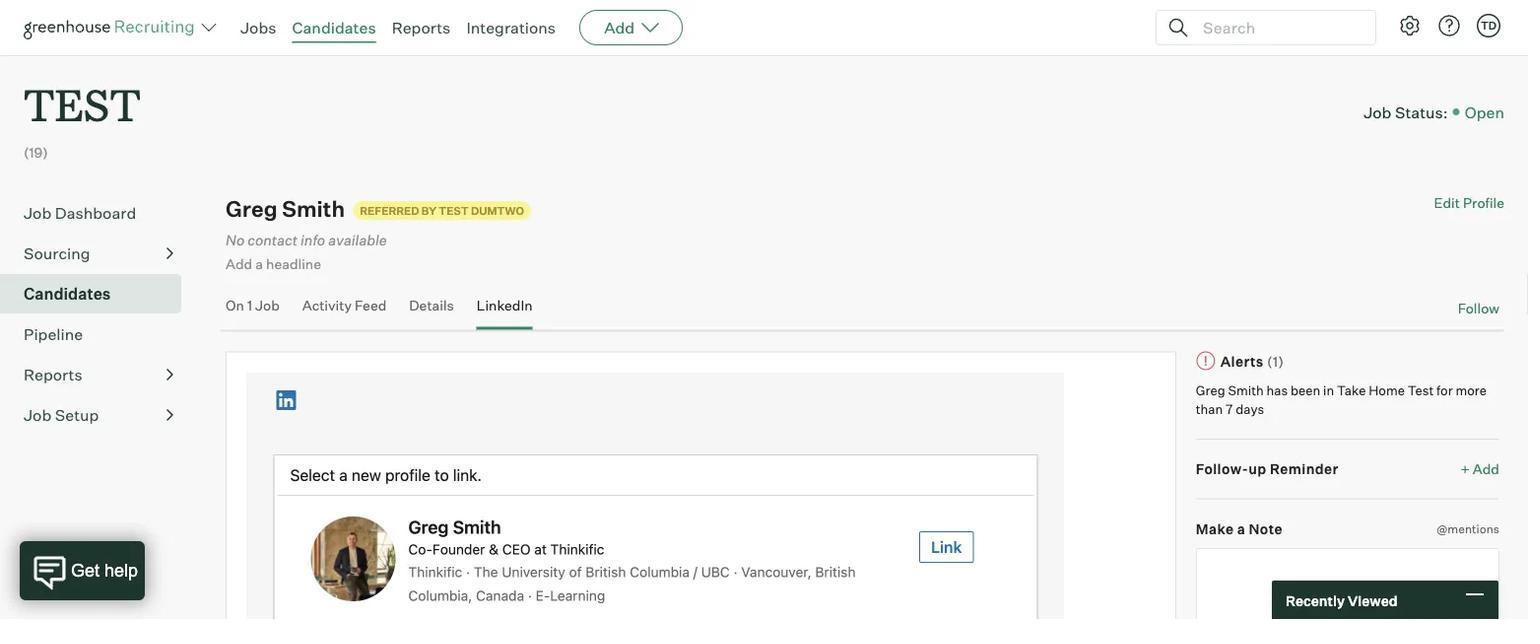 Task type: describe. For each thing, give the bounding box(es) containing it.
than
[[1196, 401, 1224, 417]]

more
[[1456, 382, 1488, 398]]

make
[[1196, 520, 1235, 537]]

0 vertical spatial test
[[439, 204, 469, 217]]

on
[[226, 297, 244, 314]]

activity feed
[[302, 297, 387, 314]]

jobs link
[[241, 18, 277, 37]]

add inside 'popup button'
[[604, 18, 635, 37]]

0 horizontal spatial candidates
[[24, 284, 111, 304]]

open
[[1465, 102, 1505, 122]]

greg for greg smith
[[226, 195, 278, 222]]

activity feed link
[[302, 297, 387, 326]]

0 vertical spatial candidates link
[[292, 18, 376, 37]]

job for job dashboard
[[24, 203, 52, 223]]

edit
[[1435, 194, 1461, 212]]

details
[[409, 297, 454, 314]]

referred by test dumtwo
[[360, 204, 524, 217]]

job dashboard
[[24, 203, 136, 223]]

on 1 job
[[226, 297, 280, 314]]

alerts
[[1221, 352, 1264, 369]]

take
[[1338, 382, 1367, 398]]

job dashboard link
[[24, 201, 173, 225]]

integrations
[[467, 18, 556, 37]]

setup
[[55, 405, 99, 425]]

td button
[[1478, 14, 1501, 37]]

0 horizontal spatial reports
[[24, 365, 83, 385]]

follow link
[[1459, 298, 1500, 318]]

@mentions
[[1438, 521, 1500, 536]]

7
[[1226, 401, 1234, 417]]

pipeline link
[[24, 323, 173, 346]]

profile
[[1464, 194, 1505, 212]]

+ add
[[1461, 460, 1500, 477]]

job setup
[[24, 405, 99, 425]]

configure image
[[1399, 14, 1422, 37]]

follow-
[[1196, 460, 1249, 477]]

no
[[226, 231, 245, 249]]

status:
[[1396, 102, 1449, 122]]

greg for greg smith has been in take home test for more than 7 days
[[1196, 382, 1226, 398]]

2 vertical spatial add
[[1473, 460, 1500, 477]]

alerts (1)
[[1221, 352, 1285, 369]]

(19)
[[24, 144, 48, 161]]

sourcing link
[[24, 242, 173, 265]]

0 vertical spatial reports
[[392, 18, 451, 37]]

edit profile link
[[1435, 194, 1505, 212]]

0 vertical spatial reports link
[[392, 18, 451, 37]]

for
[[1437, 382, 1454, 398]]

greg smith
[[226, 195, 345, 222]]

by
[[422, 204, 437, 217]]

a inside no contact info available add a headline
[[256, 255, 263, 273]]



Task type: vqa. For each thing, say whether or not it's contained in the screenshot.
available
yes



Task type: locate. For each thing, give the bounding box(es) containing it.
None text field
[[1196, 548, 1500, 620]]

follow
[[1459, 299, 1500, 317]]

td button
[[1474, 10, 1505, 41]]

greg smith has been in take home test for more than 7 days
[[1196, 382, 1488, 417]]

integrations link
[[467, 18, 556, 37]]

test left for
[[1408, 382, 1434, 398]]

greg
[[226, 195, 278, 222], [1196, 382, 1226, 398]]

smith up info
[[282, 195, 345, 222]]

smith for greg smith
[[282, 195, 345, 222]]

Search text field
[[1199, 13, 1358, 42]]

info
[[301, 231, 325, 249]]

greg up no at the left top
[[226, 195, 278, 222]]

job status:
[[1364, 102, 1449, 122]]

up
[[1249, 460, 1267, 477]]

+
[[1461, 460, 1470, 477]]

1 vertical spatial a
[[1238, 520, 1246, 537]]

1 vertical spatial candidates link
[[24, 282, 173, 306]]

0 horizontal spatial add
[[226, 255, 253, 273]]

job left the status:
[[1364, 102, 1392, 122]]

recently viewed
[[1286, 592, 1398, 609]]

greg up than
[[1196, 382, 1226, 398]]

candidates down the 'sourcing'
[[24, 284, 111, 304]]

smith up days
[[1229, 382, 1264, 398]]

test
[[24, 75, 141, 133]]

0 vertical spatial smith
[[282, 195, 345, 222]]

smith for greg smith has been in take home test for more than 7 days
[[1229, 382, 1264, 398]]

0 horizontal spatial a
[[256, 255, 263, 273]]

1 vertical spatial reports
[[24, 365, 83, 385]]

in
[[1324, 382, 1335, 398]]

add
[[604, 18, 635, 37], [226, 255, 253, 273], [1473, 460, 1500, 477]]

1 horizontal spatial test
[[1408, 382, 1434, 398]]

been
[[1291, 382, 1321, 398]]

jobs
[[241, 18, 277, 37]]

reminder
[[1271, 460, 1339, 477]]

1 horizontal spatial reports link
[[392, 18, 451, 37]]

activity
[[302, 297, 352, 314]]

note
[[1249, 520, 1283, 537]]

job left setup
[[24, 405, 52, 425]]

candidates link right 'jobs' link
[[292, 18, 376, 37]]

1 horizontal spatial candidates
[[292, 18, 376, 37]]

job up the 'sourcing'
[[24, 203, 52, 223]]

linkedin link
[[477, 297, 533, 326]]

1 vertical spatial greg
[[1196, 382, 1226, 398]]

greenhouse recruiting image
[[24, 16, 201, 39]]

reports down pipeline
[[24, 365, 83, 385]]

smith inside greg smith has been in take home test for more than 7 days
[[1229, 382, 1264, 398]]

1 vertical spatial candidates
[[24, 284, 111, 304]]

a left note
[[1238, 520, 1246, 537]]

linkedin
[[477, 297, 533, 314]]

1 horizontal spatial add
[[604, 18, 635, 37]]

pipeline
[[24, 324, 83, 344]]

job
[[1364, 102, 1392, 122], [24, 203, 52, 223], [255, 297, 280, 314], [24, 405, 52, 425]]

referred
[[360, 204, 419, 217]]

candidates link up pipeline link
[[24, 282, 173, 306]]

0 vertical spatial greg
[[226, 195, 278, 222]]

job for job setup
[[24, 405, 52, 425]]

follow-up reminder
[[1196, 460, 1339, 477]]

0 horizontal spatial smith
[[282, 195, 345, 222]]

candidates right 'jobs' link
[[292, 18, 376, 37]]

1
[[247, 297, 252, 314]]

home
[[1369, 382, 1406, 398]]

days
[[1236, 401, 1265, 417]]

recently
[[1286, 592, 1346, 609]]

1 vertical spatial test
[[1408, 382, 1434, 398]]

make a note
[[1196, 520, 1283, 537]]

smith
[[282, 195, 345, 222], [1229, 382, 1264, 398]]

job setup link
[[24, 403, 173, 427]]

0 horizontal spatial candidates link
[[24, 282, 173, 306]]

available
[[329, 231, 387, 249]]

1 horizontal spatial a
[[1238, 520, 1246, 537]]

add inside no contact info available add a headline
[[226, 255, 253, 273]]

1 vertical spatial add
[[226, 255, 253, 273]]

0 vertical spatial a
[[256, 255, 263, 273]]

a
[[256, 255, 263, 273], [1238, 520, 1246, 537]]

@mentions link
[[1438, 519, 1500, 538]]

(1)
[[1268, 352, 1285, 369]]

reports link left integrations link
[[392, 18, 451, 37]]

reports link
[[392, 18, 451, 37], [24, 363, 173, 387]]

add button
[[580, 10, 683, 45]]

candidates
[[292, 18, 376, 37], [24, 284, 111, 304]]

details link
[[409, 297, 454, 326]]

1 horizontal spatial candidates link
[[292, 18, 376, 37]]

td
[[1481, 19, 1497, 32]]

job for job status:
[[1364, 102, 1392, 122]]

job right '1'
[[255, 297, 280, 314]]

1 horizontal spatial reports
[[392, 18, 451, 37]]

feed
[[355, 297, 387, 314]]

+ add link
[[1461, 459, 1500, 478]]

test
[[439, 204, 469, 217], [1408, 382, 1434, 398]]

edit profile
[[1435, 194, 1505, 212]]

test right by
[[439, 204, 469, 217]]

reports
[[392, 18, 451, 37], [24, 365, 83, 385]]

2 horizontal spatial add
[[1473, 460, 1500, 477]]

dumtwo
[[471, 204, 524, 217]]

reports link down pipeline link
[[24, 363, 173, 387]]

dashboard
[[55, 203, 136, 223]]

0 vertical spatial candidates
[[292, 18, 376, 37]]

0 horizontal spatial reports link
[[24, 363, 173, 387]]

sourcing
[[24, 244, 90, 263]]

1 horizontal spatial smith
[[1229, 382, 1264, 398]]

a down contact
[[256, 255, 263, 273]]

reports left integrations link
[[392, 18, 451, 37]]

candidates link
[[292, 18, 376, 37], [24, 282, 173, 306]]

has
[[1267, 382, 1289, 398]]

headline
[[266, 255, 321, 273]]

no contact info available add a headline
[[226, 231, 387, 273]]

1 vertical spatial smith
[[1229, 382, 1264, 398]]

contact
[[248, 231, 298, 249]]

on 1 job link
[[226, 297, 280, 326]]

job inside 'link'
[[24, 405, 52, 425]]

0 vertical spatial add
[[604, 18, 635, 37]]

1 vertical spatial reports link
[[24, 363, 173, 387]]

0 horizontal spatial test
[[439, 204, 469, 217]]

greg inside greg smith has been in take home test for more than 7 days
[[1196, 382, 1226, 398]]

viewed
[[1348, 592, 1398, 609]]

test link
[[24, 55, 141, 137]]

0 horizontal spatial greg
[[226, 195, 278, 222]]

test inside greg smith has been in take home test for more than 7 days
[[1408, 382, 1434, 398]]

1 horizontal spatial greg
[[1196, 382, 1226, 398]]



